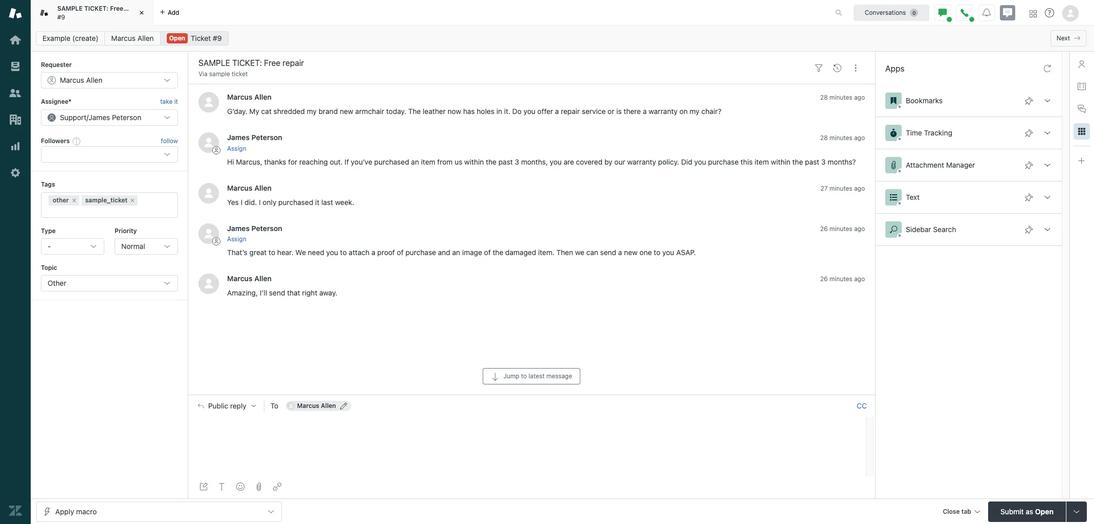 Task type: describe. For each thing, give the bounding box(es) containing it.
there
[[624, 107, 641, 116]]

a right the "offer"
[[555, 107, 559, 116]]

search
[[934, 225, 957, 234]]

customer context image
[[1078, 60, 1087, 68]]

repair inside 'sample ticket: free repair #9'
[[125, 5, 143, 12]]

1 past from the left
[[499, 157, 513, 166]]

/
[[86, 113, 89, 122]]

0 horizontal spatial purchased
[[279, 198, 313, 207]]

minutes for item
[[830, 134, 853, 142]]

attachment manager
[[906, 161, 976, 169]]

can
[[587, 248, 599, 257]]

#9 inside 'secondary' 'element'
[[213, 34, 222, 42]]

via
[[199, 70, 208, 78]]

secondary element
[[31, 28, 1095, 49]]

amazing, i'll send that right away.
[[227, 289, 338, 297]]

apply
[[55, 507, 74, 516]]

button displays agent's chat status as online. image
[[939, 8, 947, 17]]

out.
[[330, 157, 343, 166]]

leather
[[423, 107, 446, 116]]

0 vertical spatial send
[[601, 248, 617, 257]]

other
[[53, 196, 69, 204]]

minutes for asap.
[[830, 225, 853, 233]]

damaged
[[506, 248, 536, 257]]

marcus allen inside 'secondary' 'element'
[[111, 34, 154, 42]]

james peterson assign for marcus,
[[227, 133, 282, 152]]

1 vertical spatial an
[[452, 248, 460, 257]]

in
[[497, 107, 503, 116]]

i'll
[[260, 289, 267, 297]]

the left months?
[[793, 157, 804, 166]]

to
[[271, 402, 279, 411]]

1 within from the left
[[465, 157, 484, 166]]

1 vertical spatial send
[[269, 289, 285, 297]]

marcus up the amazing,
[[227, 274, 253, 283]]

28 minutes ago text field for g'day. my cat shredded my brand new armchair today. the leather now has holes in it. do you offer a repair service or is there a warranty on my chair?
[[821, 94, 865, 102]]

remove image for other
[[71, 197, 77, 203]]

knowledge image
[[1078, 82, 1087, 91]]

allen up only
[[254, 184, 272, 192]]

marcus allen up the amazing,
[[227, 274, 272, 283]]

5 minutes from the top
[[830, 275, 853, 283]]

you right need at the left top of page
[[326, 248, 338, 257]]

james peterson assign for great
[[227, 224, 282, 243]]

27
[[821, 185, 828, 192]]

2 3 from the left
[[822, 157, 826, 166]]

requester element
[[41, 72, 178, 89]]

james peterson link for marcus,
[[227, 133, 282, 142]]

2 within from the left
[[771, 157, 791, 166]]

for
[[288, 157, 298, 166]]

public
[[208, 402, 228, 411]]

amazing,
[[227, 289, 258, 297]]

service
[[582, 107, 606, 116]]

other
[[48, 279, 66, 288]]

example
[[42, 34, 70, 42]]

marcus.allen@example.com image
[[287, 402, 295, 411]]

1 my from the left
[[307, 107, 317, 116]]

has
[[463, 107, 475, 116]]

ticket #9
[[191, 34, 222, 42]]

a right there
[[643, 107, 647, 116]]

marcus allen right marcus.allen@example.com icon
[[297, 402, 336, 410]]

events image
[[834, 64, 842, 72]]

ticket
[[191, 34, 211, 42]]

to right one
[[654, 248, 661, 257]]

26 for amazing, i'll send that right away.
[[821, 275, 828, 283]]

26 for that's great to hear. we need you to attach a proof of purchase and an image of the damaged item. then we can send a new one to you asap.
[[821, 225, 828, 233]]

yes
[[227, 198, 239, 207]]

reporting image
[[9, 140, 22, 153]]

hide composer image
[[528, 391, 536, 399]]

- button
[[41, 238, 104, 255]]

attachment
[[906, 161, 945, 169]]

(create)
[[72, 34, 98, 42]]

marcus allen inside requester element
[[60, 76, 102, 85]]

4 avatar image from the top
[[199, 223, 219, 244]]

5 ago from the top
[[855, 275, 865, 283]]

0 vertical spatial warranty
[[649, 107, 678, 116]]

and
[[438, 248, 451, 257]]

time tracking button
[[876, 117, 1063, 149]]

message
[[547, 373, 573, 380]]

chair?
[[702, 107, 722, 116]]

offer
[[538, 107, 553, 116]]

from
[[438, 157, 453, 166]]

26 minutes ago text field
[[821, 275, 865, 283]]

proof
[[378, 248, 395, 257]]

example (create)
[[42, 34, 98, 42]]

minutes for chair?
[[830, 94, 853, 102]]

organizations image
[[9, 113, 22, 126]]

views image
[[9, 60, 22, 73]]

public reply button
[[189, 396, 264, 417]]

macro
[[76, 507, 97, 516]]

2 item from the left
[[755, 157, 769, 166]]

or
[[608, 107, 615, 116]]

allen up cat
[[254, 93, 272, 102]]

text
[[906, 193, 920, 202]]

zendesk image
[[9, 505, 22, 518]]

today.
[[386, 107, 407, 116]]

main element
[[0, 0, 31, 525]]

zendesk chat image
[[1001, 5, 1016, 20]]

sample ticket: free repair #9
[[57, 5, 143, 21]]

zendesk products image
[[1030, 10, 1037, 17]]

ago for chair?
[[855, 94, 865, 102]]

next button
[[1051, 30, 1087, 47]]

yes i did. i only purchased it last week.
[[227, 198, 354, 207]]

did.
[[245, 198, 257, 207]]

latest
[[529, 373, 545, 380]]

cc button
[[857, 402, 868, 411]]

holes
[[477, 107, 495, 116]]

sample
[[57, 5, 83, 12]]

1 vertical spatial warranty
[[628, 157, 657, 166]]

cat
[[261, 107, 272, 116]]

marcus allen up did.
[[227, 184, 272, 192]]

a left proof
[[372, 248, 376, 257]]

marcus allen link for g'day.
[[227, 93, 272, 102]]

via sample ticket
[[199, 70, 248, 78]]

follow button
[[161, 137, 178, 146]]

jump to latest message
[[504, 373, 573, 380]]

get started image
[[9, 33, 22, 47]]

26 minutes ago for that's great to hear. we need you to attach a proof of purchase and an image of the damaged item. then we can send a new one to you asap.
[[821, 225, 865, 233]]

insert emojis image
[[236, 483, 245, 491]]

months?
[[828, 157, 857, 166]]

reaching
[[299, 157, 328, 166]]

sample
[[209, 70, 230, 78]]

months,
[[521, 157, 548, 166]]

peterson for that's
[[252, 224, 282, 233]]

draft mode image
[[200, 483, 208, 491]]

get help image
[[1046, 8, 1055, 17]]

3 ago from the top
[[855, 185, 865, 192]]

2 of from the left
[[484, 248, 491, 257]]

the
[[408, 107, 421, 116]]

attachment manager button
[[876, 149, 1063, 181]]

we
[[296, 248, 306, 257]]

marcus inside 'secondary' 'element'
[[111, 34, 136, 42]]

topic element
[[41, 276, 178, 292]]

28 minutes ago text field for hi marcus, thanks for reaching out. if you've purchased an item from us within the past 3 months, you are covered by our warranty policy. did you purchase this item within the past 3 months?
[[821, 134, 865, 142]]

right
[[302, 289, 318, 297]]

us
[[455, 157, 463, 166]]

brand
[[319, 107, 338, 116]]

if
[[345, 157, 349, 166]]

covered
[[576, 157, 603, 166]]

support
[[60, 113, 86, 122]]

the right the us
[[486, 157, 497, 166]]

thanks
[[264, 157, 286, 166]]

it inside button
[[174, 98, 178, 106]]

sample_ticket
[[85, 196, 128, 204]]

time
[[906, 128, 923, 137]]

open inside 'secondary' 'element'
[[169, 34, 185, 42]]

by
[[605, 157, 613, 166]]

time tracking
[[906, 128, 953, 137]]

repair inside conversationlabel log
[[561, 107, 580, 116]]

type
[[41, 227, 56, 235]]

assign button for that's
[[227, 235, 247, 244]]

3 minutes from the top
[[830, 185, 853, 192]]



Task type: locate. For each thing, give the bounding box(es) containing it.
1 horizontal spatial remove image
[[130, 197, 136, 203]]

minutes down 27 minutes ago text field
[[830, 225, 853, 233]]

0 horizontal spatial repair
[[125, 5, 143, 12]]

3
[[515, 157, 519, 166], [822, 157, 826, 166]]

take it button
[[160, 97, 178, 107]]

great
[[250, 248, 267, 257]]

marcus allen
[[111, 34, 154, 42], [60, 76, 102, 85], [227, 93, 272, 102], [227, 184, 272, 192], [227, 274, 272, 283], [297, 402, 336, 410]]

allen left edit user icon
[[321, 402, 336, 410]]

2 26 from the top
[[821, 275, 828, 283]]

1 vertical spatial 28
[[821, 134, 828, 142]]

then
[[557, 248, 573, 257]]

28 minutes ago
[[821, 94, 865, 102], [821, 134, 865, 142]]

james up 'hi' on the top
[[227, 133, 250, 142]]

marcus allen down requester
[[60, 76, 102, 85]]

new left one
[[624, 248, 638, 257]]

james peterson link up great
[[227, 224, 282, 233]]

#9 inside 'sample ticket: free repair #9'
[[57, 13, 65, 21]]

within right this
[[771, 157, 791, 166]]

past left months?
[[806, 157, 820, 166]]

repair left service
[[561, 107, 580, 116]]

james peterson link for great
[[227, 224, 282, 233]]

3 left months?
[[822, 157, 826, 166]]

add link (cmd k) image
[[273, 483, 281, 491]]

to right jump
[[521, 373, 527, 380]]

that
[[287, 289, 300, 297]]

0 horizontal spatial 3
[[515, 157, 519, 166]]

sidebar search
[[906, 225, 957, 234]]

minutes
[[830, 94, 853, 102], [830, 134, 853, 142], [830, 185, 853, 192], [830, 225, 853, 233], [830, 275, 853, 283]]

marcus allen link for amazing,
[[227, 274, 272, 283]]

remove image
[[71, 197, 77, 203], [130, 197, 136, 203]]

1 vertical spatial james peterson assign
[[227, 224, 282, 243]]

marcus allen link up the amazing,
[[227, 274, 272, 283]]

next
[[1057, 34, 1071, 42]]

tab containing sample ticket: free repair
[[31, 0, 154, 26]]

2 assign from the top
[[227, 235, 247, 243]]

hear.
[[277, 248, 294, 257]]

1 horizontal spatial of
[[484, 248, 491, 257]]

1 vertical spatial james
[[227, 133, 250, 142]]

you right did
[[695, 157, 707, 166]]

0 horizontal spatial i
[[241, 198, 243, 207]]

new right brand
[[340, 107, 354, 116]]

repair
[[125, 5, 143, 12], [561, 107, 580, 116]]

marcus allen link inside 'secondary' 'element'
[[105, 31, 161, 46]]

0 vertical spatial 28 minutes ago
[[821, 94, 865, 102]]

our
[[615, 157, 626, 166]]

1 assign button from the top
[[227, 144, 247, 153]]

28 for g'day. my cat shredded my brand new armchair today. the leather now has holes in it. do you offer a repair service or is there a warranty on my chair?
[[821, 94, 828, 102]]

1 assign from the top
[[227, 145, 247, 152]]

this
[[741, 157, 753, 166]]

28 minutes ago text field
[[821, 94, 865, 102], [821, 134, 865, 142]]

peterson up great
[[252, 224, 282, 233]]

normal button
[[115, 238, 178, 255]]

format text image
[[218, 483, 226, 491]]

1 horizontal spatial purchased
[[374, 157, 409, 166]]

0 vertical spatial #9
[[57, 13, 65, 21]]

my left brand
[[307, 107, 317, 116]]

1 horizontal spatial purchase
[[709, 157, 739, 166]]

0 vertical spatial purchase
[[709, 157, 739, 166]]

assign button up 'hi' on the top
[[227, 144, 247, 153]]

you right do
[[524, 107, 536, 116]]

it inside conversationlabel log
[[315, 198, 320, 207]]

-
[[48, 242, 51, 251]]

#9 right ticket
[[213, 34, 222, 42]]

bookmarks
[[906, 96, 943, 105]]

item
[[421, 157, 436, 166], [755, 157, 769, 166]]

notifications image
[[983, 8, 991, 17]]

marcus allen up my
[[227, 93, 272, 102]]

that's great to hear. we need you to attach a proof of purchase and an image of the damaged item. then we can send a new one to you asap.
[[227, 248, 696, 257]]

away.
[[319, 289, 338, 297]]

a left one
[[619, 248, 622, 257]]

2 james peterson link from the top
[[227, 224, 282, 233]]

2 28 minutes ago from the top
[[821, 134, 865, 142]]

28 minutes ago text field up months?
[[821, 134, 865, 142]]

0 vertical spatial 28 minutes ago text field
[[821, 94, 865, 102]]

0 horizontal spatial send
[[269, 289, 285, 297]]

1 horizontal spatial #9
[[213, 34, 222, 42]]

marcus down requester
[[60, 76, 84, 85]]

28 minutes ago for g'day. my cat shredded my brand new armchair today. the leather now has holes in it. do you offer a repair service or is there a warranty on my chair?
[[821, 94, 865, 102]]

james for hi
[[227, 133, 250, 142]]

peterson inside assignee* element
[[112, 113, 141, 122]]

item.
[[538, 248, 555, 257]]

you
[[524, 107, 536, 116], [550, 157, 562, 166], [695, 157, 707, 166], [326, 248, 338, 257], [663, 248, 675, 257]]

the
[[486, 157, 497, 166], [793, 157, 804, 166], [493, 248, 504, 257]]

26 minutes ago down 27 minutes ago text field
[[821, 225, 865, 233]]

add button
[[154, 0, 186, 25]]

1 28 minutes ago text field from the top
[[821, 94, 865, 102]]

1 james peterson link from the top
[[227, 133, 282, 142]]

1 horizontal spatial item
[[755, 157, 769, 166]]

past left months,
[[499, 157, 513, 166]]

the left damaged on the top left of the page
[[493, 248, 504, 257]]

2 26 minutes ago from the top
[[821, 275, 865, 283]]

ticket actions image
[[852, 64, 860, 72]]

tab
[[962, 508, 972, 516]]

i
[[241, 198, 243, 207], [259, 198, 261, 207]]

minutes right 27
[[830, 185, 853, 192]]

1 26 from the top
[[821, 225, 828, 233]]

2 minutes from the top
[[830, 134, 853, 142]]

send right i'll
[[269, 289, 285, 297]]

open
[[169, 34, 185, 42], [1036, 507, 1054, 516]]

1 minutes from the top
[[830, 94, 853, 102]]

warranty left on
[[649, 107, 678, 116]]

james peterson assign
[[227, 133, 282, 152], [227, 224, 282, 243]]

new
[[340, 107, 354, 116], [624, 248, 638, 257]]

28 minutes ago for hi marcus, thanks for reaching out. if you've purchased an item from us within the past 3 months, you are covered by our warranty policy. did you purchase this item within the past 3 months?
[[821, 134, 865, 142]]

marcus
[[111, 34, 136, 42], [60, 76, 84, 85], [227, 93, 253, 102], [227, 184, 253, 192], [227, 274, 253, 283], [297, 402, 319, 410]]

0 vertical spatial 26 minutes ago
[[821, 225, 865, 233]]

ticket
[[232, 70, 248, 78]]

0 vertical spatial an
[[411, 157, 419, 166]]

purchase left this
[[709, 157, 739, 166]]

remove image for sample_ticket
[[130, 197, 136, 203]]

ago for item
[[855, 134, 865, 142]]

2 28 minutes ago text field from the top
[[821, 134, 865, 142]]

2 avatar image from the top
[[199, 133, 219, 153]]

peterson
[[112, 113, 141, 122], [252, 133, 282, 142], [252, 224, 282, 233]]

#9
[[57, 13, 65, 21], [213, 34, 222, 42]]

my
[[249, 107, 259, 116]]

allen inside requester element
[[86, 76, 102, 85]]

marcus allen down close image
[[111, 34, 154, 42]]

2 vertical spatial peterson
[[252, 224, 282, 233]]

1 item from the left
[[421, 157, 436, 166]]

follow
[[161, 137, 178, 145]]

0 vertical spatial assign
[[227, 145, 247, 152]]

of right image
[[484, 248, 491, 257]]

1 i from the left
[[241, 198, 243, 207]]

2 28 from the top
[[821, 134, 828, 142]]

warranty right our
[[628, 157, 657, 166]]

2 past from the left
[[806, 157, 820, 166]]

1 vertical spatial peterson
[[252, 133, 282, 142]]

marcus up yes
[[227, 184, 253, 192]]

close image
[[137, 8, 147, 18]]

avatar image
[[199, 92, 219, 113], [199, 133, 219, 153], [199, 183, 219, 204], [199, 223, 219, 244], [199, 274, 219, 294]]

on
[[680, 107, 688, 116]]

item right this
[[755, 157, 769, 166]]

2 i from the left
[[259, 198, 261, 207]]

james inside assignee* element
[[89, 113, 110, 122]]

1 vertical spatial it
[[315, 198, 320, 207]]

within right the us
[[465, 157, 484, 166]]

conversations button
[[854, 4, 930, 21]]

send right can
[[601, 248, 617, 257]]

1 vertical spatial #9
[[213, 34, 222, 42]]

assign for hi
[[227, 145, 247, 152]]

2 vertical spatial james
[[227, 224, 250, 233]]

topic
[[41, 264, 57, 272]]

assign up that's
[[227, 235, 247, 243]]

to inside button
[[521, 373, 527, 380]]

28 minutes ago text field down events icon
[[821, 94, 865, 102]]

28 minutes ago up months?
[[821, 134, 865, 142]]

marcus allen link
[[105, 31, 161, 46], [227, 93, 272, 102], [227, 184, 272, 192], [227, 274, 272, 283]]

marcus allen link up did.
[[227, 184, 272, 192]]

27 minutes ago
[[821, 185, 865, 192]]

my right on
[[690, 107, 700, 116]]

assign
[[227, 145, 247, 152], [227, 235, 247, 243]]

avatar image for amazing,
[[199, 274, 219, 294]]

26 minutes ago for amazing, i'll send that right away.
[[821, 275, 865, 283]]

0 horizontal spatial it
[[174, 98, 178, 106]]

1 horizontal spatial an
[[452, 248, 460, 257]]

we
[[575, 248, 585, 257]]

tab
[[31, 0, 154, 26]]

1 3 from the left
[[515, 157, 519, 166]]

1 vertical spatial repair
[[561, 107, 580, 116]]

item left from
[[421, 157, 436, 166]]

5 avatar image from the top
[[199, 274, 219, 294]]

as
[[1026, 507, 1034, 516]]

avatar image for g'day.
[[199, 92, 219, 113]]

peterson for hi
[[252, 133, 282, 142]]

asap.
[[677, 248, 696, 257]]

0 horizontal spatial #9
[[57, 13, 65, 21]]

0 vertical spatial james peterson assign
[[227, 133, 282, 152]]

3 avatar image from the top
[[199, 183, 219, 204]]

1 horizontal spatial open
[[1036, 507, 1054, 516]]

free
[[110, 5, 123, 12]]

0 vertical spatial purchased
[[374, 157, 409, 166]]

an left from
[[411, 157, 419, 166]]

0 horizontal spatial open
[[169, 34, 185, 42]]

hi marcus, thanks for reaching out. if you've purchased an item from us within the past 3 months, you are covered by our warranty policy. did you purchase this item within the past 3 months?
[[227, 157, 857, 166]]

apply macro
[[55, 507, 97, 516]]

0 horizontal spatial new
[[340, 107, 354, 116]]

of right proof
[[397, 248, 404, 257]]

1 vertical spatial new
[[624, 248, 638, 257]]

1 vertical spatial purchased
[[279, 198, 313, 207]]

that's
[[227, 248, 248, 257]]

27 minutes ago text field
[[821, 185, 865, 192]]

marcus allen link for yes
[[227, 184, 272, 192]]

1 vertical spatial james peterson link
[[227, 224, 282, 233]]

remove image right other
[[71, 197, 77, 203]]

to left attach on the left
[[340, 248, 347, 257]]

i right yes
[[241, 198, 243, 207]]

0 horizontal spatial item
[[421, 157, 436, 166]]

you left asap.
[[663, 248, 675, 257]]

0 horizontal spatial remove image
[[71, 197, 77, 203]]

peterson up the thanks
[[252, 133, 282, 142]]

info on adding followers image
[[73, 137, 81, 145]]

james peterson assign up great
[[227, 224, 282, 243]]

it.
[[504, 107, 511, 116]]

hi
[[227, 157, 234, 166]]

tags
[[41, 181, 55, 188]]

followers element
[[41, 146, 178, 163]]

1 vertical spatial 26
[[821, 275, 828, 283]]

admin image
[[9, 166, 22, 180]]

1 vertical spatial assign button
[[227, 235, 247, 244]]

you left are
[[550, 157, 562, 166]]

1 horizontal spatial i
[[259, 198, 261, 207]]

1 horizontal spatial it
[[315, 198, 320, 207]]

text button
[[876, 182, 1063, 213]]

purchase left and
[[406, 248, 436, 257]]

add attachment image
[[255, 483, 263, 491]]

4 minutes from the top
[[830, 225, 853, 233]]

assign up 'hi' on the top
[[227, 145, 247, 152]]

2 james peterson assign from the top
[[227, 224, 282, 243]]

minutes up months?
[[830, 134, 853, 142]]

Subject field
[[197, 57, 808, 69]]

0 vertical spatial james
[[89, 113, 110, 122]]

3 left months,
[[515, 157, 519, 166]]

1 vertical spatial 28 minutes ago
[[821, 134, 865, 142]]

to left hear.
[[269, 248, 275, 257]]

conversationlabel log
[[188, 84, 876, 395]]

1 horizontal spatial my
[[690, 107, 700, 116]]

0 vertical spatial assign button
[[227, 144, 247, 153]]

james peterson link
[[227, 133, 282, 142], [227, 224, 282, 233]]

1 horizontal spatial past
[[806, 157, 820, 166]]

allen down close image
[[138, 34, 154, 42]]

it left last
[[315, 198, 320, 207]]

support / james peterson
[[60, 113, 141, 122]]

purchased right only
[[279, 198, 313, 207]]

1 of from the left
[[397, 248, 404, 257]]

0 horizontal spatial my
[[307, 107, 317, 116]]

1 horizontal spatial 3
[[822, 157, 826, 166]]

marcus up g'day.
[[227, 93, 253, 102]]

assign for that's
[[227, 235, 247, 243]]

now
[[448, 107, 461, 116]]

james right support
[[89, 113, 110, 122]]

1 horizontal spatial send
[[601, 248, 617, 257]]

#9 down sample
[[57, 13, 65, 21]]

take it
[[160, 98, 178, 106]]

avatar image for yes
[[199, 183, 219, 204]]

0 vertical spatial peterson
[[112, 113, 141, 122]]

marcus allen link down close image
[[105, 31, 161, 46]]

0 vertical spatial 28
[[821, 94, 828, 102]]

0 vertical spatial open
[[169, 34, 185, 42]]

0 horizontal spatial past
[[499, 157, 513, 166]]

2 my from the left
[[690, 107, 700, 116]]

purchased right "you've" at the left of the page
[[374, 157, 409, 166]]

0 horizontal spatial within
[[465, 157, 484, 166]]

1 remove image from the left
[[71, 197, 77, 203]]

1 horizontal spatial new
[[624, 248, 638, 257]]

sidebar search button
[[876, 214, 1063, 246]]

armchair
[[355, 107, 385, 116]]

26 minutes ago text field
[[821, 225, 865, 233]]

jump to latest message button
[[483, 369, 581, 385]]

submit as open
[[1001, 507, 1054, 516]]

a
[[555, 107, 559, 116], [643, 107, 647, 116], [372, 248, 376, 257], [619, 248, 622, 257]]

open right as
[[1036, 507, 1054, 516]]

is
[[617, 107, 622, 116]]

edit user image
[[340, 403, 347, 410]]

26 minutes ago down 26 minutes ago text box
[[821, 275, 865, 283]]

28 for hi marcus, thanks for reaching out. if you've purchased an item from us within the past 3 months, you are covered by our warranty policy. did you purchase this item within the past 3 months?
[[821, 134, 828, 142]]

marcus inside requester element
[[60, 76, 84, 85]]

zendesk support image
[[9, 7, 22, 20]]

1 horizontal spatial repair
[[561, 107, 580, 116]]

need
[[308, 248, 324, 257]]

displays possible ticket submission types image
[[1073, 508, 1081, 516]]

cc
[[857, 402, 867, 411]]

2 remove image from the left
[[130, 197, 136, 203]]

warranty
[[649, 107, 678, 116], [628, 157, 657, 166]]

you've
[[351, 157, 373, 166]]

filter image
[[815, 64, 824, 72]]

1 vertical spatial purchase
[[406, 248, 436, 257]]

assignee* element
[[41, 109, 178, 126]]

2 ago from the top
[[855, 134, 865, 142]]

submit
[[1001, 507, 1024, 516]]

ago
[[855, 94, 865, 102], [855, 134, 865, 142], [855, 185, 865, 192], [855, 225, 865, 233], [855, 275, 865, 283]]

remove image right 'sample_ticket'
[[130, 197, 136, 203]]

james peterson link up marcus,
[[227, 133, 282, 142]]

it right take
[[174, 98, 178, 106]]

repair right free
[[125, 5, 143, 12]]

apps image
[[1078, 127, 1087, 136]]

0 horizontal spatial purchase
[[406, 248, 436, 257]]

0 horizontal spatial of
[[397, 248, 404, 257]]

james peterson assign up marcus,
[[227, 133, 282, 152]]

priority
[[115, 227, 137, 235]]

tabs tab list
[[31, 0, 825, 26]]

allen inside 'secondary' 'element'
[[138, 34, 154, 42]]

requester
[[41, 61, 72, 69]]

1 ago from the top
[[855, 94, 865, 102]]

allen up i'll
[[254, 274, 272, 283]]

minutes down events icon
[[830, 94, 853, 102]]

1 vertical spatial assign
[[227, 235, 247, 243]]

do
[[513, 107, 522, 116]]

1 vertical spatial open
[[1036, 507, 1054, 516]]

28 down the filter icon
[[821, 94, 828, 102]]

purchase
[[709, 157, 739, 166], [406, 248, 436, 257]]

1 vertical spatial 28 minutes ago text field
[[821, 134, 865, 142]]

marcus right marcus.allen@example.com icon
[[297, 402, 319, 410]]

marcus allen link up my
[[227, 93, 272, 102]]

james up that's
[[227, 224, 250, 233]]

take
[[160, 98, 173, 106]]

1 horizontal spatial within
[[771, 157, 791, 166]]

ago for asap.
[[855, 225, 865, 233]]

0 vertical spatial new
[[340, 107, 354, 116]]

are
[[564, 157, 574, 166]]

28 up months?
[[821, 134, 828, 142]]

assign button for hi
[[227, 144, 247, 153]]

2 assign button from the top
[[227, 235, 247, 244]]

1 vertical spatial 26 minutes ago
[[821, 275, 865, 283]]

open left ticket
[[169, 34, 185, 42]]

an right and
[[452, 248, 460, 257]]

0 vertical spatial james peterson link
[[227, 133, 282, 142]]

1 james peterson assign from the top
[[227, 133, 282, 152]]

0 vertical spatial 26
[[821, 225, 828, 233]]

minutes down 26 minutes ago text box
[[830, 275, 853, 283]]

peterson right /
[[112, 113, 141, 122]]

marcus down free
[[111, 34, 136, 42]]

0 vertical spatial repair
[[125, 5, 143, 12]]

close
[[943, 508, 960, 516]]

allen up support / james peterson
[[86, 76, 102, 85]]

assign button up that's
[[227, 235, 247, 244]]

4 ago from the top
[[855, 225, 865, 233]]

james for that's
[[227, 224, 250, 233]]

0 horizontal spatial an
[[411, 157, 419, 166]]

close tab button
[[939, 502, 985, 524]]

1 28 minutes ago from the top
[[821, 94, 865, 102]]

0 vertical spatial it
[[174, 98, 178, 106]]

1 28 from the top
[[821, 94, 828, 102]]

i right did.
[[259, 198, 261, 207]]

customers image
[[9, 86, 22, 100]]

28 minutes ago down events icon
[[821, 94, 865, 102]]

my
[[307, 107, 317, 116], [690, 107, 700, 116]]

1 avatar image from the top
[[199, 92, 219, 113]]

1 26 minutes ago from the top
[[821, 225, 865, 233]]

g'day. my cat shredded my brand new armchair today. the leather now has holes in it. do you offer a repair service or is there a warranty on my chair?
[[227, 107, 722, 116]]



Task type: vqa. For each thing, say whether or not it's contained in the screenshot.
Zendesk Api link
no



